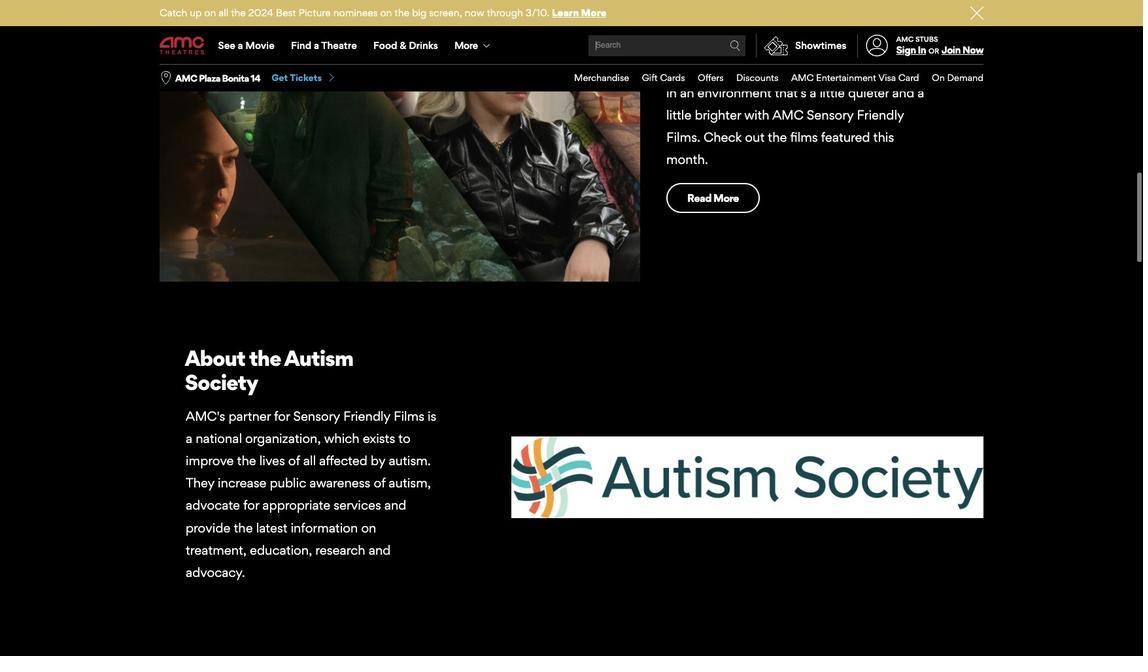 Task type: describe. For each thing, give the bounding box(es) containing it.
treatment,
[[186, 543, 247, 558]]

amc's partner for sensory friendly films is a national organization, which exists to improve the lives of all affected by autism. they increase public awareness of autism, advocate for appropriate services and provide the latest information on treatment, education, research and advocacy.
[[186, 409, 437, 581]]

discounts
[[736, 72, 779, 83]]

1 vertical spatial and
[[384, 498, 406, 514]]

read more link
[[666, 183, 760, 213]]

theatre
[[321, 39, 357, 52]]

offers link
[[685, 65, 724, 91]]

0 horizontal spatial for
[[243, 498, 259, 514]]

society
[[185, 370, 258, 396]]

2 horizontal spatial more
[[714, 191, 739, 204]]

featured
[[821, 130, 870, 145]]

menu containing more
[[160, 27, 984, 64]]

sign in or join amc stubs element
[[857, 27, 984, 64]]

read
[[687, 191, 712, 204]]

friendly inside amc's partner for sensory friendly films is a national organization, which exists to improve the lives of all affected by autism. they increase public awareness of autism, advocate for appropriate services and provide the latest information on treatment, education, research and advocacy.
[[343, 409, 390, 424]]

by
[[371, 453, 385, 469]]

showtimes
[[795, 39, 847, 52]]

on
[[932, 72, 945, 83]]

quieter
[[848, 85, 889, 101]]

food & drinks link
[[365, 27, 446, 64]]

1 horizontal spatial little
[[820, 85, 845, 101]]

see a movie link
[[210, 27, 283, 64]]

&
[[400, 39, 406, 52]]

0 horizontal spatial little
[[666, 107, 692, 123]]

amc inside enjoy the magic of the movies every month in an environment that's a little quieter and a little brighter with amc sensory friendly films. check out the films featured this month.
[[772, 107, 804, 123]]

amc plaza bonita 14
[[175, 72, 260, 83]]

food & drinks
[[373, 39, 438, 52]]

card
[[899, 72, 919, 83]]

merchandise link
[[561, 65, 629, 91]]

amc's
[[186, 409, 225, 424]]

amc entertainment visa card
[[791, 72, 919, 83]]

an
[[680, 85, 694, 101]]

learn more link
[[552, 7, 607, 19]]

1 vertical spatial of
[[288, 453, 300, 469]]

3/10.
[[526, 7, 549, 19]]

stubs
[[916, 35, 938, 44]]

environment
[[698, 85, 772, 101]]

showtimes image
[[757, 34, 795, 58]]

improve
[[186, 453, 234, 469]]

now
[[465, 7, 484, 19]]

sign
[[896, 44, 916, 56]]

amc entertainment visa card link
[[779, 65, 919, 91]]

big
[[729, 24, 761, 50]]

drinks
[[409, 39, 438, 52]]

offers
[[698, 72, 724, 83]]

the right enjoy
[[702, 63, 722, 78]]

tickets
[[290, 72, 322, 83]]

the up increase
[[237, 453, 256, 469]]

now
[[963, 44, 984, 56]]

the up that's
[[779, 63, 798, 78]]

out
[[745, 130, 765, 145]]

the inside about the autism society
[[249, 345, 281, 371]]

find a theatre link
[[283, 27, 365, 64]]

every
[[847, 63, 879, 78]]

plaza
[[199, 72, 220, 83]]

catch up on all the 2024 best picture nominees on the big screen, now through 3/10. learn more
[[160, 7, 607, 19]]

public
[[270, 476, 306, 491]]

sensory inside sensory friendly films on the big screen
[[665, 0, 743, 25]]

showtimes link
[[756, 34, 847, 58]]

user profile image
[[859, 35, 895, 57]]

partner
[[229, 409, 271, 424]]

of inside enjoy the magic of the movies every month in an environment that's a little quieter and a little brighter with amc sensory friendly films. check out the films featured this month.
[[764, 63, 776, 78]]

amc stubs sign in or join now
[[896, 35, 984, 56]]

more button
[[446, 27, 501, 64]]

1 horizontal spatial more
[[581, 7, 607, 19]]

on demand link
[[919, 65, 984, 91]]

the left big
[[395, 7, 409, 19]]

0 vertical spatial all
[[219, 7, 228, 19]]

the right out
[[768, 130, 787, 145]]

cards
[[660, 72, 685, 83]]

1 horizontal spatial for
[[274, 409, 290, 424]]

that's
[[775, 85, 807, 101]]

through
[[487, 7, 523, 19]]

autism,
[[389, 476, 431, 491]]

the left 2024
[[231, 7, 246, 19]]

autism
[[284, 345, 353, 371]]

find a theatre
[[291, 39, 357, 52]]

picture
[[299, 7, 331, 19]]

discounts link
[[724, 65, 779, 91]]

increase
[[218, 476, 266, 491]]

films inside amc's partner for sensory friendly films is a national organization, which exists to improve the lives of all affected by autism. they increase public awareness of autism, advocate for appropriate services and provide the latest information on treatment, education, research and advocacy.
[[394, 409, 424, 424]]

brighter
[[695, 107, 741, 123]]

advocacy.
[[186, 565, 245, 581]]

autism society logo image
[[511, 437, 984, 518]]

affected
[[319, 453, 368, 469]]

join now button
[[942, 44, 984, 56]]

the left latest
[[234, 520, 253, 536]]

advocate
[[186, 498, 240, 514]]

menu containing merchandise
[[561, 65, 984, 91]]

amc for bonita
[[175, 72, 197, 83]]

appropriate
[[262, 498, 330, 514]]

screen,
[[429, 7, 462, 19]]

submit search icon image
[[730, 41, 740, 51]]

month
[[882, 63, 921, 78]]



Task type: vqa. For each thing, say whether or not it's contained in the screenshot.
shot
no



Task type: locate. For each thing, give the bounding box(es) containing it.
or
[[929, 47, 939, 56]]

amc inside button
[[175, 72, 197, 83]]

2024
[[248, 7, 273, 19]]

1 horizontal spatial friendly
[[747, 0, 826, 25]]

little down entertainment
[[820, 85, 845, 101]]

2 vertical spatial more
[[714, 191, 739, 204]]

amc for sign
[[896, 35, 914, 44]]

menu
[[160, 27, 984, 64], [561, 65, 984, 91]]

best
[[276, 7, 296, 19]]

read more
[[687, 191, 739, 204]]

lives
[[259, 453, 285, 469]]

a inside amc's partner for sensory friendly films is a national organization, which exists to improve the lives of all affected by autism. they increase public awareness of autism, advocate for appropriate services and provide the latest information on treatment, education, research and advocacy.
[[186, 431, 192, 447]]

find
[[291, 39, 311, 52]]

1 horizontal spatial all
[[303, 453, 316, 469]]

menu down the showtimes image
[[561, 65, 984, 91]]

sensory up which
[[293, 409, 340, 424]]

and down card
[[892, 85, 915, 101]]

all up public
[[303, 453, 316, 469]]

they
[[186, 476, 214, 491]]

amc up sign
[[896, 35, 914, 44]]

and down autism,
[[384, 498, 406, 514]]

and
[[892, 85, 915, 101], [384, 498, 406, 514], [369, 543, 391, 558]]

1 vertical spatial for
[[243, 498, 259, 514]]

sensory
[[665, 0, 743, 25], [807, 107, 854, 123], [293, 409, 340, 424]]

menu down the learn
[[160, 27, 984, 64]]

entertainment
[[816, 72, 876, 83]]

1 vertical spatial more
[[455, 39, 478, 52]]

films
[[830, 0, 881, 25], [394, 409, 424, 424]]

a down card
[[918, 85, 925, 101]]

amc inside the amc stubs sign in or join now
[[896, 35, 914, 44]]

friendly inside enjoy the magic of the movies every month in an environment that's a little quieter and a little brighter with amc sensory friendly films. check out the films featured this month.
[[857, 107, 904, 123]]

1 vertical spatial films
[[394, 409, 424, 424]]

the left submit search icon
[[693, 24, 725, 50]]

amc for visa
[[791, 72, 814, 83]]

get tickets
[[272, 72, 322, 83]]

for down increase
[[243, 498, 259, 514]]

1 vertical spatial sensory
[[807, 107, 854, 123]]

to
[[398, 431, 410, 447]]

join
[[942, 44, 961, 56]]

friendly
[[747, 0, 826, 25], [857, 107, 904, 123], [343, 409, 390, 424]]

food
[[373, 39, 397, 52]]

2 horizontal spatial friendly
[[857, 107, 904, 123]]

about the autism society
[[185, 345, 353, 396]]

amc down that's
[[772, 107, 804, 123]]

0 vertical spatial little
[[820, 85, 845, 101]]

demand
[[947, 72, 984, 83]]

on right nominees
[[380, 7, 392, 19]]

1 vertical spatial menu
[[561, 65, 984, 91]]

1 horizontal spatial sensory
[[665, 0, 743, 25]]

films
[[790, 130, 818, 145]]

movies
[[802, 63, 844, 78]]

a right find
[[314, 39, 319, 52]]

which
[[324, 431, 360, 447]]

0 vertical spatial of
[[764, 63, 776, 78]]

little up films.
[[666, 107, 692, 123]]

in
[[918, 44, 926, 56]]

sensory inside enjoy the magic of the movies every month in an environment that's a little quieter and a little brighter with amc sensory friendly films. check out the films featured this month.
[[807, 107, 854, 123]]

magic
[[725, 63, 761, 78]]

0 vertical spatial more
[[581, 7, 607, 19]]

services
[[334, 498, 381, 514]]

a down amc's
[[186, 431, 192, 447]]

visa
[[878, 72, 896, 83]]

the right about
[[249, 345, 281, 371]]

month.
[[666, 152, 708, 168]]

0 horizontal spatial friendly
[[343, 409, 390, 424]]

check
[[704, 130, 742, 145]]

sensory up submit search icon
[[665, 0, 743, 25]]

on up enjoy
[[665, 24, 690, 50]]

14
[[251, 72, 260, 83]]

with
[[744, 107, 770, 123]]

2 vertical spatial and
[[369, 543, 391, 558]]

sign in button
[[896, 44, 926, 56]]

more inside button
[[455, 39, 478, 52]]

0 vertical spatial and
[[892, 85, 915, 101]]

0 vertical spatial friendly
[[747, 0, 826, 25]]

of right 'lives'
[[288, 453, 300, 469]]

more
[[581, 7, 607, 19], [455, 39, 478, 52], [714, 191, 739, 204]]

0 horizontal spatial films
[[394, 409, 424, 424]]

sensory up featured
[[807, 107, 854, 123]]

awareness
[[310, 476, 370, 491]]

of
[[764, 63, 776, 78], [288, 453, 300, 469], [374, 476, 385, 491]]

exists
[[363, 431, 395, 447]]

the inside sensory friendly films on the big screen
[[693, 24, 725, 50]]

films up to
[[394, 409, 424, 424]]

get tickets link
[[272, 72, 336, 84]]

merchandise
[[574, 72, 629, 83]]

0 vertical spatial for
[[274, 409, 290, 424]]

amc logo image
[[160, 37, 205, 55], [160, 37, 205, 55]]

friendly up exists at the left bottom of the page
[[343, 409, 390, 424]]

for up organization,
[[274, 409, 290, 424]]

2 vertical spatial friendly
[[343, 409, 390, 424]]

friendly inside sensory friendly films on the big screen
[[747, 0, 826, 25]]

amc left plaza
[[175, 72, 197, 83]]

big
[[412, 7, 427, 19]]

catch
[[160, 7, 187, 19]]

about
[[185, 345, 245, 371]]

friendly up this
[[857, 107, 904, 123]]

search the AMC website text field
[[594, 41, 730, 51]]

a right see
[[238, 39, 243, 52]]

2 horizontal spatial sensory
[[807, 107, 854, 123]]

0 horizontal spatial all
[[219, 7, 228, 19]]

information
[[291, 520, 358, 536]]

on down services
[[361, 520, 376, 536]]

2 horizontal spatial of
[[764, 63, 776, 78]]

see a movie
[[218, 39, 275, 52]]

more right the learn
[[581, 7, 607, 19]]

is
[[428, 409, 437, 424]]

on inside amc's partner for sensory friendly films is a national organization, which exists to improve the lives of all affected by autism. they increase public awareness of autism, advocate for appropriate services and provide the latest information on treatment, education, research and advocacy.
[[361, 520, 376, 536]]

0 horizontal spatial sensory
[[293, 409, 340, 424]]

2 vertical spatial of
[[374, 476, 385, 491]]

and inside enjoy the magic of the movies every month in an environment that's a little quieter and a little brighter with amc sensory friendly films. check out the films featured this month.
[[892, 85, 915, 101]]

research
[[315, 543, 365, 558]]

and right research on the bottom
[[369, 543, 391, 558]]

get
[[272, 72, 288, 83]]

more right read
[[714, 191, 739, 204]]

1 vertical spatial all
[[303, 453, 316, 469]]

1 horizontal spatial films
[[830, 0, 881, 25]]

friendly up the showtimes image
[[747, 0, 826, 25]]

on inside sensory friendly films on the big screen
[[665, 24, 690, 50]]

amc
[[896, 35, 914, 44], [791, 72, 814, 83], [175, 72, 197, 83], [772, 107, 804, 123]]

national
[[196, 431, 242, 447]]

0 vertical spatial films
[[830, 0, 881, 25]]

0 vertical spatial sensory
[[665, 0, 743, 25]]

see
[[218, 39, 235, 52]]

sensory inside amc's partner for sensory friendly films is a national organization, which exists to improve the lives of all affected by autism. they increase public awareness of autism, advocate for appropriate services and provide the latest information on treatment, education, research and advocacy.
[[293, 409, 340, 424]]

0 horizontal spatial more
[[455, 39, 478, 52]]

of down by at the bottom
[[374, 476, 385, 491]]

amc plaza bonita 14 button
[[175, 72, 260, 84]]

nominees
[[333, 7, 378, 19]]

up
[[190, 7, 202, 19]]

1 vertical spatial friendly
[[857, 107, 904, 123]]

this
[[874, 130, 894, 145]]

provide
[[186, 520, 231, 536]]

gift cards
[[642, 72, 685, 83]]

all inside amc's partner for sensory friendly films is a national organization, which exists to improve the lives of all affected by autism. they increase public awareness of autism, advocate for appropriate services and provide the latest information on treatment, education, research and advocacy.
[[303, 453, 316, 469]]

1 horizontal spatial of
[[374, 476, 385, 491]]

sensory friendly films image
[[160, 0, 640, 282]]

2 vertical spatial sensory
[[293, 409, 340, 424]]

all right the up
[[219, 7, 228, 19]]

0 horizontal spatial of
[[288, 453, 300, 469]]

of down the showtimes image
[[764, 63, 776, 78]]

organization,
[[245, 431, 321, 447]]

more down now
[[455, 39, 478, 52]]

on
[[204, 7, 216, 19], [380, 7, 392, 19], [665, 24, 690, 50], [361, 520, 376, 536]]

films up 'user profile' image
[[830, 0, 881, 25]]

education,
[[250, 543, 312, 558]]

films.
[[666, 130, 700, 145]]

films inside sensory friendly films on the big screen
[[830, 0, 881, 25]]

1 vertical spatial little
[[666, 107, 692, 123]]

0 vertical spatial menu
[[160, 27, 984, 64]]

enjoy
[[666, 63, 699, 78]]

enjoy the magic of the movies every month in an environment that's a little quieter and a little brighter with amc sensory friendly films. check out the films featured this month.
[[666, 63, 925, 168]]

autism.
[[389, 453, 431, 469]]

a right that's
[[810, 85, 817, 101]]

amc up that's
[[791, 72, 814, 83]]

latest
[[256, 520, 287, 536]]

on right the up
[[204, 7, 216, 19]]



